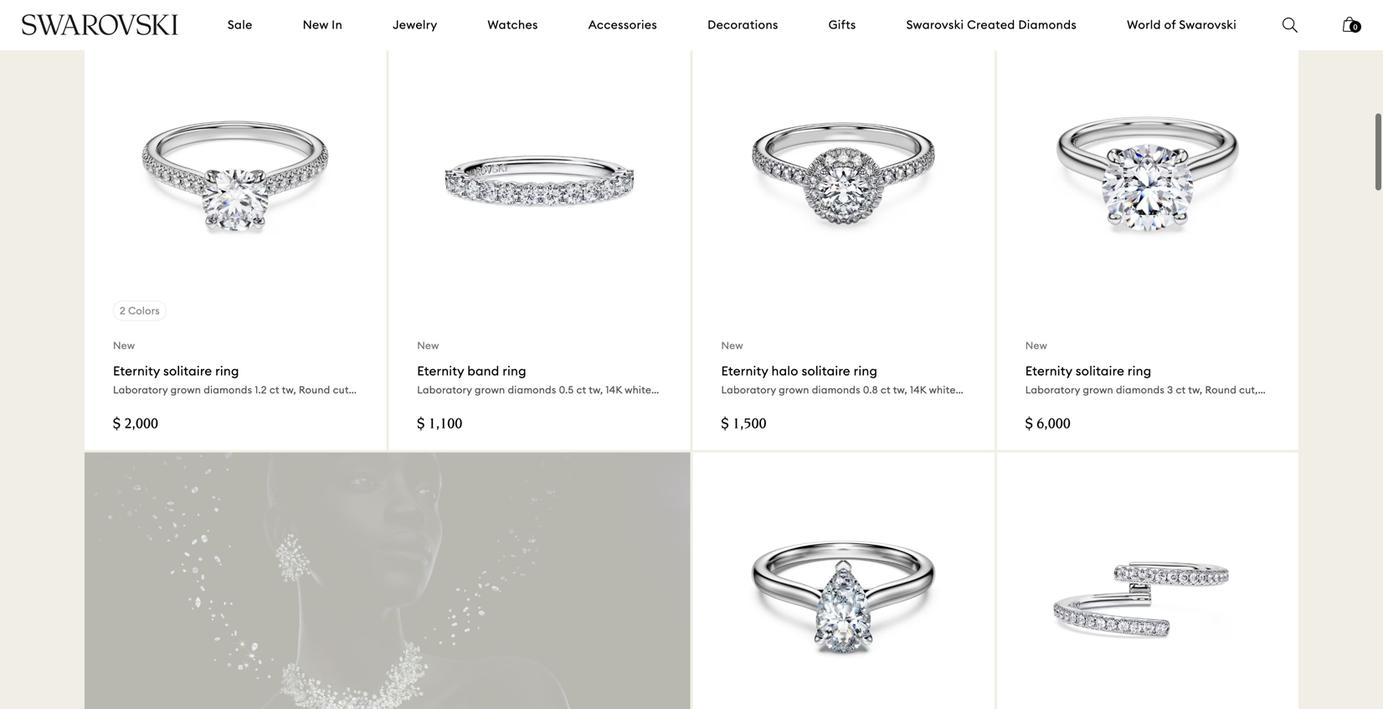 Task type: locate. For each thing, give the bounding box(es) containing it.
0 horizontal spatial swarovski
[[907, 17, 964, 32]]

eternity solitaire ring up $ 6,000
[[1026, 363, 1152, 379]]

eternity band ring
[[417, 363, 527, 379]]

in
[[332, 17, 343, 32]]

$ 1,500
[[722, 417, 767, 433]]

eternity solitaire ring
[[113, 363, 239, 379], [1026, 363, 1152, 379]]

eternity solitaire ring up "$ 2,000"
[[113, 363, 239, 379]]

1 solitaire from the left
[[163, 363, 212, 379]]

eternity
[[113, 363, 160, 379], [417, 363, 464, 379], [722, 363, 769, 379], [1026, 363, 1073, 379]]

ring
[[215, 363, 239, 379], [503, 363, 527, 379], [854, 363, 878, 379], [1128, 363, 1152, 379]]

new for $ 1,500
[[722, 339, 744, 352]]

swarovski right 'of' on the right top of page
[[1180, 17, 1237, 32]]

swarovski
[[907, 17, 964, 32], [1180, 17, 1237, 32]]

0 horizontal spatial solitaire
[[163, 363, 212, 379]]

swarovski created diamonds link
[[907, 17, 1077, 33]]

0 horizontal spatial eternity solitaire ring
[[113, 363, 239, 379]]

new for $ 6,000
[[1026, 339, 1048, 352]]

eternity for $ 6,000
[[1026, 363, 1073, 379]]

diamonds
[[1019, 17, 1077, 32]]

$ 2,000
[[113, 417, 158, 433]]

swarovski left created
[[907, 17, 964, 32]]

accessories link
[[589, 17, 658, 33]]

eternity solitaire ring for $ 2,000
[[113, 363, 239, 379]]

2 swarovski from the left
[[1180, 17, 1237, 32]]

cart-mobile image image
[[1343, 17, 1357, 32]]

new
[[303, 17, 329, 32], [113, 339, 135, 352], [417, 339, 439, 352], [722, 339, 744, 352], [1026, 339, 1048, 352]]

of
[[1165, 17, 1176, 32]]

eternity left band
[[417, 363, 464, 379]]

1 ring from the left
[[215, 363, 239, 379]]

2 ring from the left
[[503, 363, 527, 379]]

new up $ 6,000
[[1026, 339, 1048, 352]]

new up eternity halo solitaire ring
[[722, 339, 744, 352]]

2 eternity from the left
[[417, 363, 464, 379]]

1 horizontal spatial swarovski
[[1180, 17, 1237, 32]]

new down 2 colors
[[113, 339, 135, 352]]

world of swarovski
[[1127, 17, 1237, 32]]

search image image
[[1283, 18, 1298, 33]]

eternity for $ 1,500
[[722, 363, 769, 379]]

eternity up "$ 2,000"
[[113, 363, 160, 379]]

jewelry
[[393, 17, 438, 32]]

1 horizontal spatial solitaire
[[802, 363, 851, 379]]

1 horizontal spatial eternity solitaire ring
[[1026, 363, 1152, 379]]

watches link
[[488, 17, 538, 33]]

eternity left halo
[[722, 363, 769, 379]]

new for $ 1,100
[[417, 339, 439, 352]]

4 eternity from the left
[[1026, 363, 1073, 379]]

4 ring from the left
[[1128, 363, 1152, 379]]

gifts
[[829, 17, 856, 32]]

sale link
[[228, 17, 253, 33]]

swarovski image
[[21, 14, 179, 35]]

eternity up $ 6,000
[[1026, 363, 1073, 379]]

ring for $ 6,000
[[1128, 363, 1152, 379]]

3 eternity from the left
[[722, 363, 769, 379]]

new up the eternity band ring
[[417, 339, 439, 352]]

solitaire
[[163, 363, 212, 379], [802, 363, 851, 379], [1076, 363, 1125, 379]]

gifts link
[[829, 17, 856, 33]]

2 eternity solitaire ring from the left
[[1026, 363, 1152, 379]]

1 eternity from the left
[[113, 363, 160, 379]]

2 horizontal spatial solitaire
[[1076, 363, 1125, 379]]

3 solitaire from the left
[[1076, 363, 1125, 379]]

1 eternity solitaire ring from the left
[[113, 363, 239, 379]]

swarovski created diamonds
[[907, 17, 1077, 32]]

new in
[[303, 17, 343, 32]]



Task type: describe. For each thing, give the bounding box(es) containing it.
new in link
[[303, 17, 343, 33]]

jewelry link
[[393, 17, 438, 33]]

1 swarovski from the left
[[907, 17, 964, 32]]

0 link
[[1343, 15, 1362, 44]]

world
[[1127, 17, 1162, 32]]

halo
[[772, 363, 799, 379]]

$ 6,000
[[1026, 417, 1071, 433]]

decorations
[[708, 17, 779, 32]]

sale
[[228, 17, 253, 32]]

all about swarovski created diamonds image
[[13, 417, 762, 709]]

world of swarovski link
[[1127, 17, 1237, 33]]

band
[[468, 363, 500, 379]]

eternity solitaire ring for $ 6,000
[[1026, 363, 1152, 379]]

2 solitaire from the left
[[802, 363, 851, 379]]

$ 1,100
[[417, 417, 463, 433]]

0
[[1354, 23, 1358, 31]]

new for $ 2,000
[[113, 339, 135, 352]]

ring for $ 2,000
[[215, 363, 239, 379]]

eternity for $ 1,100
[[417, 363, 464, 379]]

watches
[[488, 17, 538, 32]]

decorations link
[[708, 17, 779, 33]]

eternity for $ 2,000
[[113, 363, 160, 379]]

accessories
[[589, 17, 658, 32]]

2 colors
[[120, 305, 160, 317]]

created
[[967, 17, 1016, 32]]

3 ring from the left
[[854, 363, 878, 379]]

new left in
[[303, 17, 329, 32]]

solitaire for $ 2,000
[[163, 363, 212, 379]]

ring for $ 1,100
[[503, 363, 527, 379]]

solitaire for $ 6,000
[[1076, 363, 1125, 379]]

eternity halo solitaire ring
[[722, 363, 878, 379]]



Task type: vqa. For each thing, say whether or not it's contained in the screenshot.
finish
no



